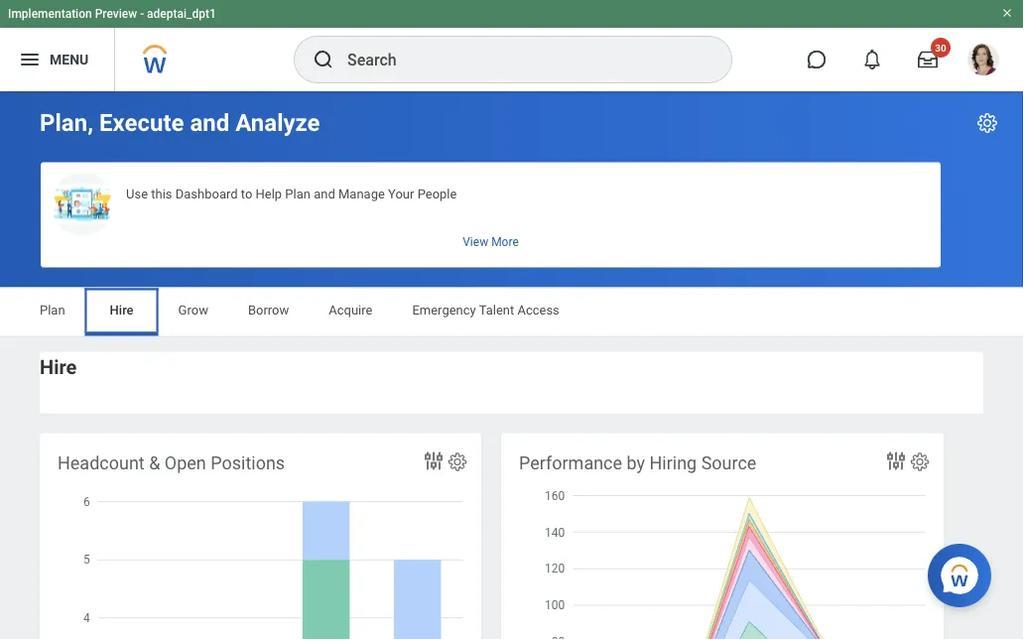 Task type: locate. For each thing, give the bounding box(es) containing it.
use this dashboard to help plan and manage your people button
[[41, 162, 941, 267]]

1 horizontal spatial plan
[[285, 186, 311, 201]]

0 vertical spatial hire
[[110, 303, 134, 318]]

use
[[126, 186, 148, 201]]

menu button
[[0, 28, 114, 91]]

your
[[388, 186, 414, 201]]

configure and view chart data image
[[422, 449, 446, 473]]

performance by hiring source
[[519, 452, 756, 473]]

&
[[149, 452, 160, 473]]

1 vertical spatial plan
[[40, 303, 65, 318]]

justify image
[[18, 48, 42, 71]]

1 horizontal spatial and
[[314, 186, 335, 201]]

1 horizontal spatial hire
[[110, 303, 134, 318]]

tab list inside plan, execute and analyze main content
[[20, 288, 1003, 336]]

1 vertical spatial and
[[314, 186, 335, 201]]

headcount & open positions
[[58, 452, 285, 473]]

30 button
[[906, 38, 951, 81]]

access
[[517, 303, 559, 318]]

search image
[[312, 48, 335, 71]]

dashboard
[[175, 186, 238, 201]]

and left manage
[[314, 186, 335, 201]]

plan inside tab list
[[40, 303, 65, 318]]

preview
[[95, 7, 137, 21]]

source
[[701, 452, 756, 473]]

use this dashboard to help plan and manage your people
[[126, 186, 457, 201]]

emergency
[[412, 303, 476, 318]]

notifications large image
[[862, 50, 882, 69]]

configure and view chart data image
[[884, 449, 908, 473]]

0 horizontal spatial plan
[[40, 303, 65, 318]]

and
[[190, 109, 229, 137], [314, 186, 335, 201]]

headcount & open positions element
[[40, 433, 481, 639]]

this
[[151, 186, 172, 201]]

tab list
[[20, 288, 1003, 336]]

hire
[[110, 303, 134, 318], [40, 356, 77, 379]]

0 vertical spatial and
[[190, 109, 229, 137]]

plan,
[[40, 109, 93, 137]]

positions
[[211, 452, 285, 473]]

30
[[935, 42, 946, 54]]

0 vertical spatial plan
[[285, 186, 311, 201]]

and left analyze
[[190, 109, 229, 137]]

analyze
[[235, 109, 320, 137]]

-
[[140, 7, 144, 21]]

adeptai_dpt1
[[147, 7, 216, 21]]

1 vertical spatial hire
[[40, 356, 77, 379]]

acquire
[[329, 303, 373, 318]]

hiring
[[649, 452, 697, 473]]

menu
[[50, 51, 89, 68]]

talent
[[479, 303, 514, 318]]

to
[[241, 186, 252, 201]]

tab list containing plan
[[20, 288, 1003, 336]]

Search Workday  search field
[[347, 38, 691, 81]]

plan
[[285, 186, 311, 201], [40, 303, 65, 318]]

0 horizontal spatial and
[[190, 109, 229, 137]]



Task type: describe. For each thing, give the bounding box(es) containing it.
and inside use this dashboard to help plan and manage your people 'button'
[[314, 186, 335, 201]]

open
[[165, 452, 206, 473]]

inbox large image
[[918, 50, 938, 69]]

headcount
[[58, 452, 145, 473]]

close environment banner image
[[1001, 7, 1013, 19]]

implementation preview -   adeptai_dpt1
[[8, 7, 216, 21]]

configure performance by hiring source image
[[909, 451, 931, 473]]

by
[[627, 452, 645, 473]]

execute
[[99, 109, 184, 137]]

configure headcount & open positions image
[[447, 451, 468, 473]]

plan, execute and analyze
[[40, 109, 320, 137]]

configure this page image
[[975, 111, 999, 135]]

implementation
[[8, 7, 92, 21]]

plan inside 'button'
[[285, 186, 311, 201]]

emergency talent access
[[412, 303, 559, 318]]

borrow
[[248, 303, 289, 318]]

menu banner
[[0, 0, 1023, 91]]

plan, execute and analyze main content
[[0, 91, 1023, 639]]

profile logan mcneil image
[[967, 44, 999, 79]]

grow
[[178, 303, 208, 318]]

performance by hiring source element
[[501, 433, 944, 639]]

people
[[417, 186, 457, 201]]

manage
[[338, 186, 385, 201]]

performance
[[519, 452, 622, 473]]

help
[[256, 186, 282, 201]]

0 horizontal spatial hire
[[40, 356, 77, 379]]



Task type: vqa. For each thing, say whether or not it's contained in the screenshot.
Plan to the right
yes



